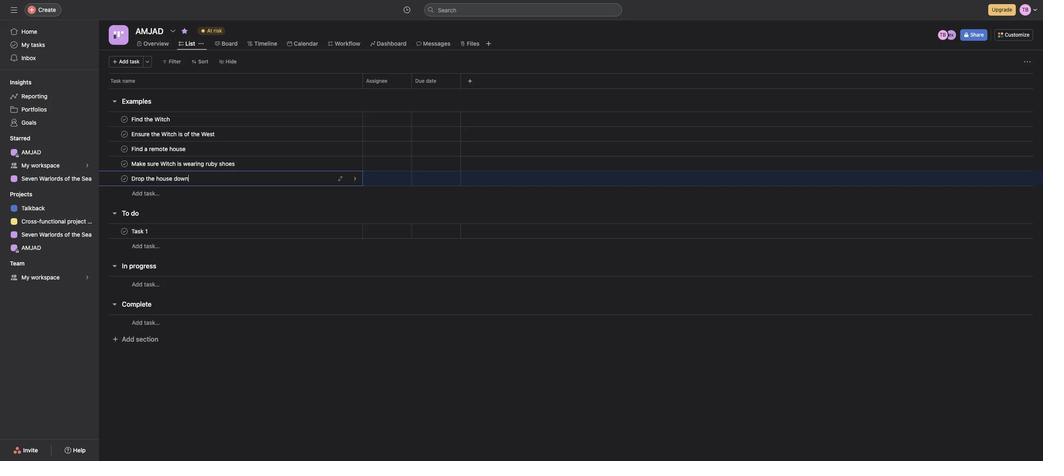 Task type: describe. For each thing, give the bounding box(es) containing it.
share
[[971, 32, 985, 38]]

files link
[[461, 39, 480, 48]]

complete button
[[122, 297, 152, 312]]

2 collapse task list for this section image from the top
[[111, 210, 118, 217]]

2 amjad link from the top
[[5, 242, 94, 255]]

add task… button inside header to do tree grid
[[132, 242, 160, 251]]

plan
[[88, 218, 99, 225]]

at
[[207, 28, 212, 34]]

completed checkbox for drop the house down text box on the top left of the page
[[120, 174, 129, 184]]

customize button
[[995, 29, 1034, 41]]

4 add task… button from the top
[[132, 318, 160, 328]]

at risk
[[207, 28, 222, 34]]

talkback
[[21, 205, 45, 212]]

name
[[123, 78, 135, 84]]

drop the house down cell
[[99, 171, 363, 186]]

reporting
[[21, 93, 47, 100]]

my workspace link for see details, my workspace image
[[5, 271, 94, 284]]

seven warlords of the sea link for amjad
[[5, 172, 94, 186]]

progress
[[129, 263, 156, 270]]

tasks
[[31, 41, 45, 48]]

in
[[122, 263, 128, 270]]

ensure the witch is of the west cell
[[99, 127, 363, 142]]

due date
[[416, 78, 437, 84]]

the for amjad
[[72, 175, 80, 182]]

more actions image
[[1025, 59, 1032, 65]]

header to do tree grid
[[99, 224, 1044, 254]]

completed image for the make sure witch is wearing ruby shoes text box
[[120, 159, 129, 169]]

create
[[38, 6, 56, 13]]

filter
[[169, 59, 181, 65]]

do
[[131, 210, 139, 217]]

help button
[[59, 444, 91, 458]]

overview
[[143, 40, 169, 47]]

assignee
[[367, 78, 388, 84]]

workflow link
[[328, 39, 361, 48]]

completed image for find a remote house text field at top left
[[120, 144, 129, 154]]

messages link
[[417, 39, 451, 48]]

board image
[[114, 30, 124, 40]]

seven warlords of the sea link for talkback
[[5, 228, 94, 242]]

list
[[185, 40, 195, 47]]

add left 'task'
[[119, 59, 128, 65]]

see details, my workspace image
[[85, 275, 90, 280]]

seven for talkback
[[21, 231, 38, 238]]

add for add task… button inside the header to do tree grid
[[132, 243, 143, 250]]

customize
[[1006, 32, 1030, 38]]

task 1 cell
[[99, 224, 363, 239]]

complete
[[122, 301, 152, 308]]

projects
[[10, 191, 32, 198]]

my workspace for my workspace link in teams element
[[21, 274, 60, 281]]

overview link
[[137, 39, 169, 48]]

projects button
[[0, 190, 32, 199]]

goals
[[21, 119, 37, 126]]

header examples tree grid
[[99, 112, 1044, 201]]

add section button
[[109, 332, 162, 347]]

hide
[[226, 59, 237, 65]]

in progress
[[122, 263, 156, 270]]

add for add task… button within the header examples tree grid
[[132, 190, 143, 197]]

history image
[[404, 7, 411, 13]]

create button
[[25, 3, 61, 16]]

add task button
[[109, 56, 143, 68]]

sort
[[198, 59, 209, 65]]

3 add task… row from the top
[[99, 277, 1044, 292]]

portfolios link
[[5, 103, 94, 116]]

my tasks
[[21, 41, 45, 48]]

goals link
[[5, 116, 94, 129]]

my workspace link for see details, my workspace icon
[[5, 159, 94, 172]]

task… for 2nd add task… button from the bottom
[[144, 281, 160, 288]]

my for my tasks link
[[21, 41, 29, 48]]

make sure witch is wearing ruby shoes cell
[[99, 156, 363, 172]]

due
[[416, 78, 425, 84]]

add for first add task… button from the bottom of the page
[[132, 319, 143, 326]]

reporting link
[[5, 90, 94, 103]]

Find a remote house text field
[[130, 145, 188, 153]]

date
[[426, 78, 437, 84]]

task name
[[110, 78, 135, 84]]

hide sidebar image
[[11, 7, 17, 13]]

projects element
[[0, 187, 99, 256]]

completed checkbox for find a remote house text field at top left
[[120, 144, 129, 154]]

calendar link
[[287, 39, 318, 48]]

find the witch cell
[[99, 112, 363, 127]]

board
[[222, 40, 238, 47]]

examples
[[122, 98, 151, 105]]

board link
[[215, 39, 238, 48]]

completed checkbox for find the witch text field
[[120, 114, 129, 124]]

Search tasks, projects, and more text field
[[425, 3, 623, 16]]

Ensure the Witch is of the West text field
[[130, 130, 217, 138]]

add task… for 2nd add task… button from the bottom
[[132, 281, 160, 288]]

of for talkback
[[65, 231, 70, 238]]

row containing task name
[[99, 73, 1044, 89]]

home
[[21, 28, 37, 35]]

inbox
[[21, 54, 36, 61]]

dashboard
[[377, 40, 407, 47]]

to
[[122, 210, 129, 217]]

cross-functional project plan link
[[5, 215, 99, 228]]

2 add task… row from the top
[[99, 239, 1044, 254]]

talkback link
[[5, 202, 94, 215]]

timeline
[[254, 40, 277, 47]]

add task… button inside header examples tree grid
[[132, 189, 160, 198]]

tb
[[940, 32, 947, 38]]

sea for amjad
[[82, 175, 92, 182]]

workflow
[[335, 40, 361, 47]]



Task type: locate. For each thing, give the bounding box(es) containing it.
collapse task list for this section image for examples
[[111, 98, 118, 105]]

1 my workspace from the top
[[21, 162, 60, 169]]

completed image down examples "button"
[[120, 114, 129, 124]]

0 vertical spatial amjad link
[[5, 146, 94, 159]]

2 completed image from the top
[[120, 129, 129, 139]]

1 task… from the top
[[144, 190, 160, 197]]

my left tasks
[[21, 41, 29, 48]]

completed image
[[120, 144, 129, 154], [120, 159, 129, 169], [120, 174, 129, 184]]

workspace inside 'starred' element
[[31, 162, 60, 169]]

1 add task… row from the top
[[99, 186, 1044, 201]]

1 amjad link from the top
[[5, 146, 94, 159]]

my workspace down starred at top left
[[21, 162, 60, 169]]

4 add task… from the top
[[132, 319, 160, 326]]

seven warlords of the sea link
[[5, 172, 94, 186], [5, 228, 94, 242]]

4 collapse task list for this section image from the top
[[111, 301, 118, 308]]

my inside 'global' element
[[21, 41, 29, 48]]

amjad
[[21, 149, 41, 156], [21, 244, 41, 251]]

collapse task list for this section image down task
[[111, 98, 118, 105]]

my workspace inside teams element
[[21, 274, 60, 281]]

1 warlords from the top
[[39, 175, 63, 182]]

warlords for amjad
[[39, 175, 63, 182]]

task… for add task… button within the header examples tree grid
[[144, 190, 160, 197]]

of down cross-functional project plan
[[65, 231, 70, 238]]

task… for first add task… button from the bottom of the page
[[144, 319, 160, 326]]

2 vertical spatial completed image
[[120, 227, 129, 236]]

add tab image
[[486, 40, 492, 47]]

add up do at top left
[[132, 190, 143, 197]]

add task… up add a task to this section 'icon'
[[132, 190, 160, 197]]

1 vertical spatial amjad
[[21, 244, 41, 251]]

warlords inside 'starred' element
[[39, 175, 63, 182]]

completed image for find the witch text field
[[120, 114, 129, 124]]

of for amjad
[[65, 175, 70, 182]]

3 collapse task list for this section image from the top
[[111, 263, 118, 270]]

Make sure Witch is wearing ruby shoes text field
[[130, 160, 238, 168]]

task
[[130, 59, 140, 65]]

Task 1 text field
[[130, 227, 150, 236]]

my workspace link inside teams element
[[5, 271, 94, 284]]

completed image left find a remote house text field at top left
[[120, 144, 129, 154]]

3 task… from the top
[[144, 281, 160, 288]]

seven up "projects"
[[21, 175, 38, 182]]

risk
[[214, 28, 222, 34]]

1 completed image from the top
[[120, 114, 129, 124]]

details image
[[353, 176, 358, 181]]

share button
[[961, 29, 988, 41]]

2 workspace from the top
[[31, 274, 60, 281]]

examples button
[[122, 94, 151, 109]]

my down team
[[21, 274, 29, 281]]

4 task… from the top
[[144, 319, 160, 326]]

to do
[[122, 210, 139, 217]]

move tasks between sections image
[[338, 176, 343, 181]]

2 warlords from the top
[[39, 231, 63, 238]]

workspace inside teams element
[[31, 274, 60, 281]]

add up the 'add section' button
[[132, 319, 143, 326]]

1 amjad from the top
[[21, 149, 41, 156]]

my workspace link
[[5, 159, 94, 172], [5, 271, 94, 284]]

1 collapse task list for this section image from the top
[[111, 98, 118, 105]]

completed image up to
[[120, 174, 129, 184]]

amjad inside projects element
[[21, 244, 41, 251]]

task
[[110, 78, 121, 84]]

1 vertical spatial amjad link
[[5, 242, 94, 255]]

2 completed checkbox from the top
[[120, 159, 129, 169]]

collapse task list for this section image for in progress
[[111, 263, 118, 270]]

inbox link
[[5, 52, 94, 65]]

4 completed checkbox from the top
[[120, 227, 129, 236]]

invite button
[[8, 444, 43, 458]]

task… for add task… button inside the header to do tree grid
[[144, 243, 160, 250]]

add task… down 'task 1' text box
[[132, 243, 160, 250]]

0 vertical spatial the
[[72, 175, 80, 182]]

add down 'task 1' text box
[[132, 243, 143, 250]]

the for talkback
[[72, 231, 80, 238]]

my down starred at top left
[[21, 162, 29, 169]]

seven for amjad
[[21, 175, 38, 182]]

amjad up team
[[21, 244, 41, 251]]

show options image
[[170, 28, 176, 34]]

warlords down cross-functional project plan link
[[39, 231, 63, 238]]

in progress button
[[122, 259, 156, 274]]

my tasks link
[[5, 38, 94, 52]]

hide button
[[216, 56, 241, 68]]

invite
[[23, 447, 38, 454]]

completed image inside ensure the witch is of the west cell
[[120, 129, 129, 139]]

1 vertical spatial completed image
[[120, 159, 129, 169]]

functional
[[39, 218, 66, 225]]

Drop the house down text field
[[130, 175, 191, 183]]

of inside 'starred' element
[[65, 175, 70, 182]]

sea
[[82, 175, 92, 182], [82, 231, 92, 238]]

sea for talkback
[[82, 231, 92, 238]]

2 add task… button from the top
[[132, 242, 160, 251]]

1 vertical spatial completed image
[[120, 129, 129, 139]]

task… down drop the house down text box on the top left of the page
[[144, 190, 160, 197]]

completed checkbox left find a remote house text field at top left
[[120, 144, 129, 154]]

completed image inside the task 1 cell
[[120, 227, 129, 236]]

3 add task… button from the top
[[132, 280, 160, 289]]

completed checkbox right see details, my workspace icon
[[120, 159, 129, 169]]

Completed checkbox
[[120, 114, 129, 124], [120, 129, 129, 139]]

1 my from the top
[[21, 41, 29, 48]]

insights
[[10, 79, 31, 86]]

2 my from the top
[[21, 162, 29, 169]]

seven warlords of the sea link up the talkback link
[[5, 172, 94, 186]]

2 my workspace from the top
[[21, 274, 60, 281]]

0 vertical spatial of
[[65, 175, 70, 182]]

cross-
[[21, 218, 39, 225]]

2 seven from the top
[[21, 231, 38, 238]]

collapse task list for this section image left the complete
[[111, 301, 118, 308]]

1 of from the top
[[65, 175, 70, 182]]

tab actions image
[[199, 41, 204, 46]]

1 completed image from the top
[[120, 144, 129, 154]]

messages
[[423, 40, 451, 47]]

completed checkbox inside drop the house down cell
[[120, 174, 129, 184]]

1 completed checkbox from the top
[[120, 144, 129, 154]]

amjad down starred at top left
[[21, 149, 41, 156]]

add task… inside header to do tree grid
[[132, 243, 160, 250]]

seven warlords of the sea link inside 'starred' element
[[5, 172, 94, 186]]

add inside header to do tree grid
[[132, 243, 143, 250]]

completed checkbox left 'task 1' text box
[[120, 227, 129, 236]]

2 sea from the top
[[82, 231, 92, 238]]

seven warlords of the sea
[[21, 175, 92, 182], [21, 231, 92, 238]]

0 vertical spatial completed checkbox
[[120, 114, 129, 124]]

completed image inside make sure witch is wearing ruby shoes cell
[[120, 159, 129, 169]]

1 the from the top
[[72, 175, 80, 182]]

2 completed image from the top
[[120, 159, 129, 169]]

my workspace for my workspace link in the 'starred' element
[[21, 162, 60, 169]]

add task… for first add task… button from the bottom of the page
[[132, 319, 160, 326]]

add task
[[119, 59, 140, 65]]

timeline link
[[248, 39, 277, 48]]

task…
[[144, 190, 160, 197], [144, 243, 160, 250], [144, 281, 160, 288], [144, 319, 160, 326]]

help
[[73, 447, 86, 454]]

0 vertical spatial my
[[21, 41, 29, 48]]

see details, my workspace image
[[85, 163, 90, 168]]

portfolios
[[21, 106, 47, 113]]

completed checkbox inside make sure witch is wearing ruby shoes cell
[[120, 159, 129, 169]]

my for my workspace link in the 'starred' element
[[21, 162, 29, 169]]

add task… for add task… button inside the header to do tree grid
[[132, 243, 160, 250]]

add for 2nd add task… button from the bottom
[[132, 281, 143, 288]]

add task… up section
[[132, 319, 160, 326]]

amjad link down goals link
[[5, 146, 94, 159]]

seven
[[21, 175, 38, 182], [21, 231, 38, 238]]

sea inside projects element
[[82, 231, 92, 238]]

4 add task… row from the top
[[99, 315, 1044, 331]]

add task… down progress
[[132, 281, 160, 288]]

workspace for see details, my workspace icon
[[31, 162, 60, 169]]

1 seven from the top
[[21, 175, 38, 182]]

completed checkbox down examples on the top of the page
[[120, 129, 129, 139]]

amjad inside 'starred' element
[[21, 149, 41, 156]]

add task…
[[132, 190, 160, 197], [132, 243, 160, 250], [132, 281, 160, 288], [132, 319, 160, 326]]

seven warlords of the sea inside 'starred' element
[[21, 175, 92, 182]]

seven warlords of the sea for amjad
[[21, 175, 92, 182]]

starred element
[[0, 131, 99, 187]]

find a remote house cell
[[99, 141, 363, 157]]

my inside teams element
[[21, 274, 29, 281]]

2 vertical spatial completed image
[[120, 174, 129, 184]]

collapse task list for this section image left in
[[111, 263, 118, 270]]

3 my from the top
[[21, 274, 29, 281]]

of up the talkback link
[[65, 175, 70, 182]]

2 seven warlords of the sea from the top
[[21, 231, 92, 238]]

the inside projects element
[[72, 231, 80, 238]]

1 add task… from the top
[[132, 190, 160, 197]]

completed image inside find a remote house cell
[[120, 144, 129, 154]]

warlords for talkback
[[39, 231, 63, 238]]

seven warlords of the sea inside projects element
[[21, 231, 92, 238]]

collapse task list for this section image for complete
[[111, 301, 118, 308]]

collapse task list for this section image
[[111, 98, 118, 105], [111, 210, 118, 217], [111, 263, 118, 270], [111, 301, 118, 308]]

add task… button up section
[[132, 318, 160, 328]]

completed checkbox inside find a remote house cell
[[120, 144, 129, 154]]

1 vertical spatial seven warlords of the sea link
[[5, 228, 94, 242]]

0 vertical spatial completed image
[[120, 114, 129, 124]]

2 vertical spatial my
[[21, 274, 29, 281]]

files
[[467, 40, 480, 47]]

0 vertical spatial seven
[[21, 175, 38, 182]]

2 completed checkbox from the top
[[120, 129, 129, 139]]

the
[[72, 175, 80, 182], [72, 231, 80, 238]]

ex
[[949, 32, 954, 38]]

of
[[65, 175, 70, 182], [65, 231, 70, 238]]

dashboard link
[[370, 39, 407, 48]]

list link
[[179, 39, 195, 48]]

None text field
[[134, 24, 166, 38]]

1 vertical spatial the
[[72, 231, 80, 238]]

0 vertical spatial seven warlords of the sea
[[21, 175, 92, 182]]

completed checkbox for 'task 1' text box
[[120, 227, 129, 236]]

1 completed checkbox from the top
[[120, 114, 129, 124]]

1 workspace from the top
[[31, 162, 60, 169]]

my workspace
[[21, 162, 60, 169], [21, 274, 60, 281]]

the inside 'starred' element
[[72, 175, 80, 182]]

completed image right see details, my workspace icon
[[120, 159, 129, 169]]

sort button
[[188, 56, 212, 68]]

1 vertical spatial of
[[65, 231, 70, 238]]

seven inside 'starred' element
[[21, 175, 38, 182]]

0 vertical spatial my workspace link
[[5, 159, 94, 172]]

1 vertical spatial my workspace link
[[5, 271, 94, 284]]

seven warlords of the sea down cross-functional project plan
[[21, 231, 92, 238]]

Find the Witch text field
[[130, 115, 173, 123]]

3 add task… from the top
[[132, 281, 160, 288]]

add
[[119, 59, 128, 65], [132, 190, 143, 197], [132, 243, 143, 250], [132, 281, 143, 288], [132, 319, 143, 326], [122, 336, 134, 343]]

1 vertical spatial sea
[[82, 231, 92, 238]]

1 vertical spatial seven
[[21, 231, 38, 238]]

2 of from the top
[[65, 231, 70, 238]]

add task… button down progress
[[132, 280, 160, 289]]

task… down progress
[[144, 281, 160, 288]]

collapse task list for this section image left to
[[111, 210, 118, 217]]

completed checkbox up to
[[120, 174, 129, 184]]

calendar
[[294, 40, 318, 47]]

seven warlords of the sea link inside projects element
[[5, 228, 94, 242]]

more actions image
[[145, 59, 150, 64]]

add task… button up add a task to this section 'icon'
[[132, 189, 160, 198]]

task… inside header to do tree grid
[[144, 243, 160, 250]]

seven inside projects element
[[21, 231, 38, 238]]

3 completed image from the top
[[120, 174, 129, 184]]

task… down 'task 1' text box
[[144, 243, 160, 250]]

completed image inside find the witch cell
[[120, 114, 129, 124]]

1 vertical spatial my workspace
[[21, 274, 60, 281]]

0 vertical spatial sea
[[82, 175, 92, 182]]

add down in progress button on the left bottom
[[132, 281, 143, 288]]

warlords
[[39, 175, 63, 182], [39, 231, 63, 238]]

2 task… from the top
[[144, 243, 160, 250]]

seven down cross-
[[21, 231, 38, 238]]

amjad link up teams element
[[5, 242, 94, 255]]

0 vertical spatial warlords
[[39, 175, 63, 182]]

2 the from the top
[[72, 231, 80, 238]]

0 vertical spatial my workspace
[[21, 162, 60, 169]]

insights element
[[0, 75, 99, 131]]

upgrade
[[993, 7, 1013, 13]]

add field image
[[468, 79, 473, 84]]

completed checkbox for the make sure witch is wearing ruby shoes text box
[[120, 159, 129, 169]]

at risk button
[[194, 25, 229, 37]]

section
[[136, 336, 158, 343]]

my workspace down team
[[21, 274, 60, 281]]

seven warlords of the sea up the talkback link
[[21, 175, 92, 182]]

add left section
[[122, 336, 134, 343]]

team button
[[0, 260, 25, 268]]

starred button
[[0, 134, 30, 143]]

warlords up the talkback link
[[39, 175, 63, 182]]

2 amjad from the top
[[21, 244, 41, 251]]

starred
[[10, 135, 30, 142]]

2 seven warlords of the sea link from the top
[[5, 228, 94, 242]]

home link
[[5, 25, 94, 38]]

0 vertical spatial amjad
[[21, 149, 41, 156]]

completed checkbox down examples "button"
[[120, 114, 129, 124]]

teams element
[[0, 256, 99, 286]]

completed checkbox inside the task 1 cell
[[120, 227, 129, 236]]

1 my workspace link from the top
[[5, 159, 94, 172]]

completed checkbox inside find the witch cell
[[120, 114, 129, 124]]

upgrade button
[[989, 4, 1017, 16]]

remove from starred image
[[181, 28, 188, 34]]

workspace
[[31, 162, 60, 169], [31, 274, 60, 281]]

to do button
[[122, 206, 139, 221]]

cross-functional project plan
[[21, 218, 99, 225]]

seven warlords of the sea for talkback
[[21, 231, 92, 238]]

0 vertical spatial seven warlords of the sea link
[[5, 172, 94, 186]]

completed image
[[120, 114, 129, 124], [120, 129, 129, 139], [120, 227, 129, 236]]

sea down "plan"
[[82, 231, 92, 238]]

0 vertical spatial completed image
[[120, 144, 129, 154]]

completed image for ensure the witch is of the west text field
[[120, 129, 129, 139]]

my inside 'starred' element
[[21, 162, 29, 169]]

amjad link
[[5, 146, 94, 159], [5, 242, 94, 255]]

completed image left 'task 1' text box
[[120, 227, 129, 236]]

Completed checkbox
[[120, 144, 129, 154], [120, 159, 129, 169], [120, 174, 129, 184], [120, 227, 129, 236]]

completed image for drop the house down text box on the top left of the page
[[120, 174, 129, 184]]

my for my workspace link in teams element
[[21, 274, 29, 281]]

my
[[21, 41, 29, 48], [21, 162, 29, 169], [21, 274, 29, 281]]

completed image down examples on the top of the page
[[120, 129, 129, 139]]

task… inside header examples tree grid
[[144, 190, 160, 197]]

filter button
[[159, 56, 185, 68]]

seven warlords of the sea link down functional
[[5, 228, 94, 242]]

insights button
[[0, 78, 31, 87]]

1 vertical spatial seven warlords of the sea
[[21, 231, 92, 238]]

1 vertical spatial workspace
[[31, 274, 60, 281]]

workspace for see details, my workspace image
[[31, 274, 60, 281]]

add task… row
[[99, 186, 1044, 201], [99, 239, 1044, 254], [99, 277, 1044, 292], [99, 315, 1044, 331]]

3 completed image from the top
[[120, 227, 129, 236]]

team
[[10, 260, 25, 267]]

1 vertical spatial my
[[21, 162, 29, 169]]

sea down see details, my workspace icon
[[82, 175, 92, 182]]

add task… for add task… button within the header examples tree grid
[[132, 190, 160, 197]]

add section
[[122, 336, 158, 343]]

1 seven warlords of the sea from the top
[[21, 175, 92, 182]]

row
[[99, 73, 1044, 89], [109, 88, 1034, 89], [99, 112, 1044, 127], [99, 127, 1044, 142], [99, 141, 1044, 157], [99, 156, 1044, 172], [99, 171, 1044, 186], [99, 224, 1044, 239]]

completed checkbox inside ensure the witch is of the west cell
[[120, 129, 129, 139]]

warlords inside projects element
[[39, 231, 63, 238]]

0 vertical spatial workspace
[[31, 162, 60, 169]]

add inside header examples tree grid
[[132, 190, 143, 197]]

sea inside 'starred' element
[[82, 175, 92, 182]]

1 add task… button from the top
[[132, 189, 160, 198]]

2 my workspace link from the top
[[5, 271, 94, 284]]

3 completed checkbox from the top
[[120, 174, 129, 184]]

my workspace link down starred at top left
[[5, 159, 94, 172]]

add inside button
[[122, 336, 134, 343]]

my workspace link inside 'starred' element
[[5, 159, 94, 172]]

my workspace inside 'starred' element
[[21, 162, 60, 169]]

1 sea from the top
[[82, 175, 92, 182]]

task… up section
[[144, 319, 160, 326]]

add task… inside header examples tree grid
[[132, 190, 160, 197]]

of inside projects element
[[65, 231, 70, 238]]

my workspace link down team
[[5, 271, 94, 284]]

1 seven warlords of the sea link from the top
[[5, 172, 94, 186]]

1 vertical spatial completed checkbox
[[120, 129, 129, 139]]

add task… button down 'task 1' text box
[[132, 242, 160, 251]]

global element
[[0, 20, 99, 70]]

2 add task… from the top
[[132, 243, 160, 250]]

1 vertical spatial warlords
[[39, 231, 63, 238]]

add a task to this section image
[[143, 210, 150, 217]]

project
[[67, 218, 86, 225]]

completed image for 'task 1' text box
[[120, 227, 129, 236]]

the down project
[[72, 231, 80, 238]]

the up the talkback link
[[72, 175, 80, 182]]

completed checkbox for ensure the witch is of the west text field
[[120, 129, 129, 139]]



Task type: vqa. For each thing, say whether or not it's contained in the screenshot.
The Make Sure Witch Is Wearing Ruby Shoes cell
yes



